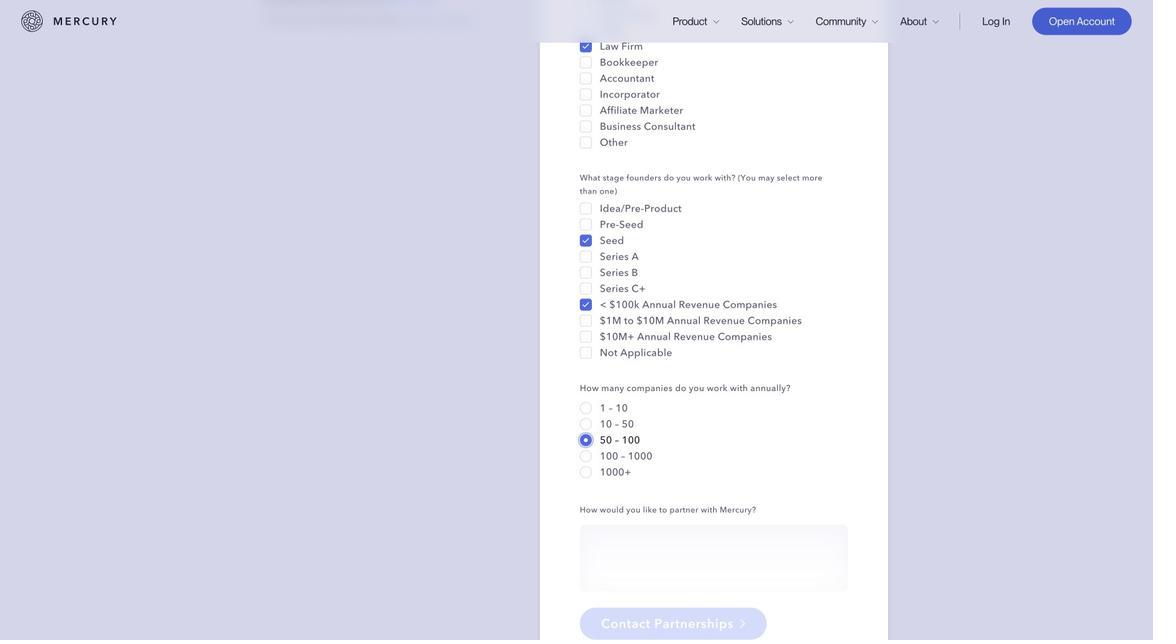 Task type: describe. For each thing, give the bounding box(es) containing it.
1 chevron down image from the left
[[713, 16, 720, 27]]

1 chevron down image from the left
[[872, 16, 880, 27]]

1 group from the top
[[580, 0, 849, 151]]

chevron right image
[[740, 619, 746, 629]]

2 chevron down image from the left
[[788, 16, 795, 27]]



Task type: vqa. For each thing, say whether or not it's contained in the screenshot.
check icon
no



Task type: locate. For each thing, give the bounding box(es) containing it.
None radio
[[580, 402, 592, 414], [580, 434, 592, 446], [580, 450, 592, 462], [580, 402, 592, 414], [580, 434, 592, 446], [580, 450, 592, 462]]

None text field
[[580, 525, 849, 592]]

None checkbox
[[580, 0, 592, 4], [580, 24, 592, 36], [580, 56, 592, 68], [580, 72, 592, 84], [580, 219, 592, 231], [580, 235, 592, 247], [580, 251, 592, 263], [580, 283, 592, 295], [580, 315, 592, 327], [580, 347, 592, 359], [580, 0, 592, 4], [580, 24, 592, 36], [580, 56, 592, 68], [580, 72, 592, 84], [580, 219, 592, 231], [580, 235, 592, 247], [580, 251, 592, 263], [580, 283, 592, 295], [580, 315, 592, 327], [580, 347, 592, 359]]

1 vertical spatial group
[[580, 171, 849, 361]]

group
[[580, 0, 849, 151], [580, 171, 849, 361]]

2 group from the top
[[580, 171, 849, 361]]

1 horizontal spatial chevron down image
[[933, 16, 940, 27]]

None checkbox
[[580, 8, 592, 20], [580, 40, 592, 52], [580, 88, 592, 100], [580, 105, 592, 117], [580, 121, 592, 133], [580, 137, 592, 149], [580, 203, 592, 215], [580, 267, 592, 279], [580, 299, 592, 311], [580, 331, 592, 343], [580, 8, 592, 20], [580, 40, 592, 52], [580, 88, 592, 100], [580, 105, 592, 117], [580, 121, 592, 133], [580, 137, 592, 149], [580, 203, 592, 215], [580, 267, 592, 279], [580, 299, 592, 311], [580, 331, 592, 343]]

0 horizontal spatial chevron down image
[[713, 16, 720, 27]]

None radio
[[580, 418, 592, 430], [580, 466, 592, 478], [580, 418, 592, 430], [580, 466, 592, 478]]

2 chevron down image from the left
[[933, 16, 940, 27]]

0 horizontal spatial chevron down image
[[872, 16, 880, 27]]

0 vertical spatial group
[[580, 0, 849, 151]]

chevron down image
[[713, 16, 720, 27], [788, 16, 795, 27]]

1 horizontal spatial chevron down image
[[788, 16, 795, 27]]

chevron down image
[[872, 16, 880, 27], [933, 16, 940, 27]]



